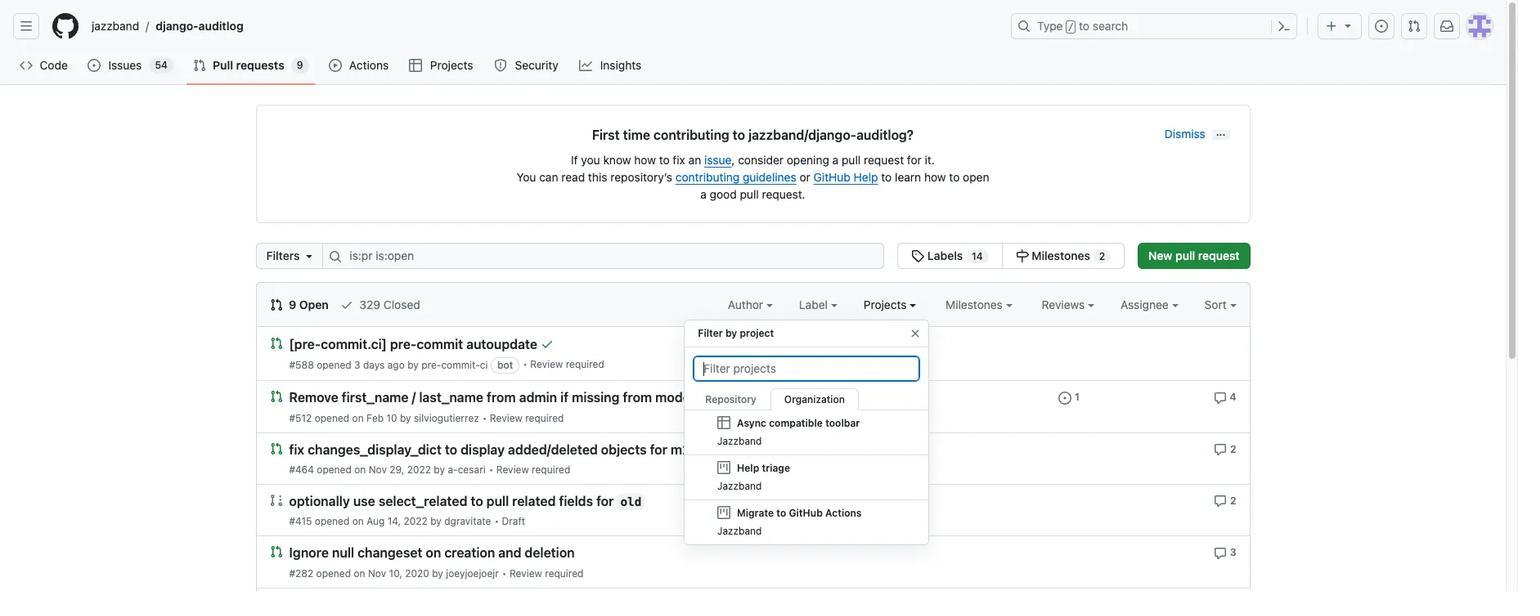 Task type: locate. For each thing, give the bounding box(es) containing it.
2 open pull request image from the top
[[270, 391, 283, 404]]

pull down the contributing guidelines link
[[740, 187, 759, 201]]

from down bot
[[487, 391, 516, 405]]

required down added/deleted
[[532, 464, 570, 476]]

required
[[566, 359, 604, 371], [525, 412, 564, 424], [532, 464, 570, 476], [545, 567, 584, 580]]

/ for type
[[1068, 21, 1074, 33]]

git pull request image left 9 open
[[270, 299, 283, 312]]

from left model
[[623, 391, 652, 405]]

0 vertical spatial github
[[814, 170, 851, 184]]

0 vertical spatial projects
[[430, 58, 473, 72]]

git pull request image left notifications icon
[[1408, 20, 1421, 33]]

3 left days
[[354, 359, 360, 372]]

2 horizontal spatial /
[[1068, 21, 1074, 33]]

/ up #512             opened on feb 10 by silviogutierrez • review required
[[412, 391, 416, 405]]

2 vertical spatial 2
[[1230, 495, 1237, 507]]

on up the 2020
[[426, 546, 441, 561]]

github help link
[[814, 170, 878, 184]]

milestones inside issue element
[[1032, 249, 1091, 263]]

code
[[40, 58, 68, 72]]

0 vertical spatial jazzband
[[718, 435, 762, 448]]

1 horizontal spatial issue opened image
[[1059, 392, 1072, 405]]

0 vertical spatial fix
[[673, 153, 686, 167]]

open pull request element
[[270, 336, 283, 350], [270, 390, 283, 404], [270, 441, 283, 455], [270, 545, 283, 559]]

pull right the new
[[1176, 249, 1196, 263]]

comment image
[[1214, 547, 1227, 560]]

dgravitate
[[444, 516, 491, 528]]

2022 right 29,
[[407, 464, 431, 476]]

triangle down image
[[1342, 19, 1355, 32]]

tag image
[[912, 250, 925, 263]]

required up missing
[[566, 359, 604, 371]]

1 horizontal spatial table image
[[718, 416, 731, 430]]

2 link down 4 link
[[1214, 441, 1237, 456]]

open pull request element for [pre-
[[270, 336, 283, 350]]

nov left 10,
[[368, 567, 386, 580]]

0 horizontal spatial /
[[146, 19, 149, 33]]

on
[[352, 412, 364, 424], [354, 464, 366, 476], [352, 516, 364, 528], [426, 546, 441, 561], [354, 567, 365, 580]]

to left search
[[1079, 19, 1090, 33]]

milestones button
[[946, 296, 1013, 313]]

opened down the remove
[[315, 412, 349, 424]]

contributing up an
[[654, 128, 730, 142]]

2 vertical spatial for
[[596, 494, 614, 509]]

first time contributing to jazzband/django-auditlog?
[[592, 128, 914, 142]]

0 vertical spatial help
[[854, 170, 878, 184]]

by right ago
[[408, 359, 419, 372]]

issue element
[[898, 243, 1125, 269]]

plus image
[[1325, 20, 1339, 33]]

0 horizontal spatial projects
[[430, 58, 473, 72]]

if
[[571, 153, 578, 167]]

1 vertical spatial jazzband
[[718, 480, 762, 493]]

request.
[[762, 187, 806, 201]]

author
[[728, 298, 767, 312]]

0 vertical spatial git pull request image
[[1408, 20, 1421, 33]]

objects
[[601, 443, 647, 457]]

table image down repository button
[[718, 416, 731, 430]]

0 vertical spatial 2 link
[[1214, 441, 1237, 456]]

optionally use select_related to pull related fields for old #415             opened on aug 14, 2022 by dgravitate • draft
[[289, 494, 642, 528]]

insights
[[600, 58, 642, 72]]

pull up draft
[[487, 494, 509, 509]]

for inside optionally use select_related to pull related fields for old #415             opened on aug 14, 2022 by dgravitate • draft
[[596, 494, 614, 509]]

github
[[814, 170, 851, 184], [789, 507, 823, 520]]

0 horizontal spatial 3
[[354, 359, 360, 372]]

draft pull request element
[[270, 493, 283, 507]]

table image right 'actions' link
[[409, 59, 423, 72]]

git pull request image
[[1408, 20, 1421, 33], [193, 59, 206, 72], [270, 299, 283, 312]]

/ inside jazzband / django-auditlog
[[146, 19, 149, 33]]

remove
[[289, 391, 339, 405]]

/ right type
[[1068, 21, 1074, 33]]

329
[[360, 298, 381, 312]]

fix up the #464
[[289, 443, 304, 457]]

Issues search field
[[323, 243, 885, 269]]

review required link down 11 / 11 checks ok icon
[[530, 359, 604, 371]]

issue opened image left issues
[[88, 59, 101, 72]]

3 right comment image
[[1230, 547, 1237, 559]]

opened inside ignore null changeset on creation and deletion #282             opened on nov 10, 2020 by joeyjoejoejr • review required
[[316, 567, 351, 580]]

/ left django-
[[146, 19, 149, 33]]

feb
[[367, 412, 384, 424]]

open pull request element left the 'ignore'
[[270, 545, 283, 559]]

last_name
[[419, 391, 484, 405]]

1 vertical spatial projects
[[864, 298, 910, 312]]

issue opened image left 1 at bottom
[[1059, 392, 1072, 405]]

list
[[85, 13, 1001, 39]]

1 vertical spatial nov
[[368, 567, 386, 580]]

open pull request image
[[270, 337, 283, 350], [270, 391, 283, 404], [270, 546, 283, 559]]

use
[[353, 494, 375, 509]]

1 vertical spatial request
[[1198, 249, 1240, 263]]

opened inside optionally use select_related to pull related fields for old #415             opened on aug 14, 2022 by dgravitate • draft
[[315, 516, 350, 528]]

async
[[737, 417, 767, 430]]

filtered projects list box
[[685, 411, 929, 546]]

0 vertical spatial pre-
[[390, 337, 417, 352]]

1 vertical spatial github
[[789, 507, 823, 520]]

autoupdate
[[466, 337, 538, 352]]

by inside ignore null changeset on creation and deletion #282             opened on nov 10, 2020 by joeyjoejoejr • review required
[[432, 567, 443, 580]]

a-
[[448, 464, 458, 476]]

opened down commit.ci]
[[317, 359, 352, 372]]

filters
[[266, 249, 300, 263]]

on left feb
[[352, 412, 364, 424]]

jazzband
[[718, 435, 762, 448], [718, 480, 762, 493], [718, 525, 762, 538]]

1 horizontal spatial git pull request image
[[270, 299, 283, 312]]

github right migrate
[[789, 507, 823, 520]]

a
[[833, 153, 839, 167], [701, 187, 707, 201]]

assignee button
[[1121, 296, 1179, 313]]

1 vertical spatial for
[[650, 443, 668, 457]]

0 vertical spatial a
[[833, 153, 839, 167]]

3 open pull request element from the top
[[270, 441, 283, 455]]

0 horizontal spatial git pull request image
[[193, 59, 206, 72]]

1 vertical spatial 2 link
[[1214, 493, 1237, 508]]

1 horizontal spatial projects
[[864, 298, 910, 312]]

1 vertical spatial 2022
[[404, 516, 428, 528]]

0 vertical spatial how
[[634, 153, 656, 167]]

#512             opened on feb 10 by silviogutierrez • review required
[[289, 412, 564, 424]]

0 vertical spatial request
[[864, 153, 904, 167]]

cesari
[[458, 464, 486, 476]]

0 horizontal spatial a
[[701, 187, 707, 201]]

0 vertical spatial 2022
[[407, 464, 431, 476]]

to left open
[[949, 170, 960, 184]]

to right migrate
[[777, 507, 787, 520]]

opened right the #464
[[317, 464, 352, 476]]

to
[[1079, 19, 1090, 33], [733, 128, 745, 142], [659, 153, 670, 167], [881, 170, 892, 184], [949, 170, 960, 184], [445, 443, 457, 457], [471, 494, 483, 509], [777, 507, 787, 520]]

projects up close menu icon
[[864, 298, 910, 312]]

to up "dgravitate"
[[471, 494, 483, 509]]

issue opened image for 1
[[1059, 392, 1072, 405]]

2 horizontal spatial issue opened image
[[1375, 20, 1388, 33]]

for left m2m on the bottom of page
[[650, 443, 668, 457]]

/ inside type / to search
[[1068, 21, 1074, 33]]

joeyjoejoejr link
[[446, 567, 499, 580]]

0 vertical spatial milestones
[[1032, 249, 1091, 263]]

by down 'select_related'
[[430, 516, 442, 528]]

nov
[[369, 464, 387, 476], [368, 567, 386, 580]]

issue link
[[704, 153, 732, 167]]

2 vertical spatial jazzband
[[718, 525, 762, 538]]

pre- up ago
[[390, 337, 417, 352]]

2 horizontal spatial for
[[907, 153, 922, 167]]

#588
[[289, 359, 314, 372]]

git pull request image left pull
[[193, 59, 206, 72]]

by inside optionally use select_related to pull related fields for old #415             opened on aug 14, 2022 by dgravitate • draft
[[430, 516, 442, 528]]

2 link
[[1214, 441, 1237, 456], [1214, 493, 1237, 508]]

1 jazzband from the top
[[718, 435, 762, 448]]

github right or
[[814, 170, 851, 184]]

0 vertical spatial actions
[[349, 58, 389, 72]]

• right bot
[[523, 359, 528, 371]]

0 horizontal spatial actions
[[349, 58, 389, 72]]

0 vertical spatial table image
[[409, 59, 423, 72]]

2022
[[407, 464, 431, 476], [404, 516, 428, 528]]

1 vertical spatial git pull request image
[[193, 59, 206, 72]]

open pull request image left the 'ignore'
[[270, 546, 283, 559]]

contributing
[[654, 128, 730, 142], [676, 170, 740, 184]]

for left old
[[596, 494, 614, 509]]

9 inside 'link'
[[289, 298, 296, 312]]

jazzband/django-
[[749, 128, 857, 142]]

open pull request image left the [pre-
[[270, 337, 283, 350]]

4 open pull request element from the top
[[270, 545, 283, 559]]

projects inside projects popup button
[[864, 298, 910, 312]]

0 vertical spatial open pull request image
[[270, 337, 283, 350]]

jazzband / django-auditlog
[[92, 19, 244, 33]]

to inside optionally use select_related to pull related fields for old #415             opened on aug 14, 2022 by dgravitate • draft
[[471, 494, 483, 509]]

pull requests
[[213, 58, 285, 72]]

2 jazzband from the top
[[718, 480, 762, 493]]

notifications image
[[1441, 20, 1454, 33]]

closed
[[384, 298, 420, 312]]

1 horizontal spatial request
[[1198, 249, 1240, 263]]

2 open pull request element from the top
[[270, 390, 283, 404]]

table image
[[409, 59, 423, 72], [718, 416, 731, 430]]

issue opened image right triangle down icon
[[1375, 20, 1388, 33]]

review down "and"
[[510, 567, 542, 580]]

2 down 4
[[1230, 443, 1237, 455]]

open
[[963, 170, 990, 184]]

2 up 3 'link'
[[1230, 495, 1237, 507]]

1 vertical spatial 3
[[1230, 547, 1237, 559]]

2 from from the left
[[623, 391, 652, 405]]

by left a-
[[434, 464, 445, 476]]

actions inside filtered projects list box
[[826, 507, 862, 520]]

draft link
[[502, 516, 525, 528]]

fix left an
[[673, 153, 686, 167]]

by right 10
[[400, 412, 411, 424]]

9 left open
[[289, 298, 296, 312]]

#464             opened on nov 29, 2022 by a-cesari • review required
[[289, 464, 570, 476]]

0 horizontal spatial for
[[596, 494, 614, 509]]

• down "and"
[[502, 567, 507, 580]]

open pull request image left the remove
[[270, 391, 283, 404]]

a up 'github help' link
[[833, 153, 839, 167]]

menu
[[684, 313, 930, 559]]

2 vertical spatial git pull request image
[[270, 299, 283, 312]]

by right the 2020
[[432, 567, 443, 580]]

1 vertical spatial pre-
[[421, 359, 441, 372]]

329 closed
[[356, 298, 420, 312]]

fix
[[673, 153, 686, 167], [289, 443, 304, 457]]

2022 down 'select_related'
[[404, 516, 428, 528]]

#588             opened 3 days ago by pre-commit-ci
[[289, 359, 488, 372]]

code image
[[20, 59, 33, 72]]

2 link up 3 'link'
[[1214, 493, 1237, 508]]

author button
[[728, 296, 773, 313]]

1 vertical spatial open pull request image
[[270, 391, 283, 404]]

open pull request element left the remove
[[270, 390, 283, 404]]

review inside ignore null changeset on creation and deletion #282             opened on nov 10, 2020 by joeyjoejoejr • review required
[[510, 567, 542, 580]]

2022 inside optionally use select_related to pull related fields for old #415             opened on aug 14, 2022 by dgravitate • draft
[[404, 516, 428, 528]]

labels
[[928, 249, 963, 263]]

open pull request element for remove
[[270, 390, 283, 404]]

opened down null
[[316, 567, 351, 580]]

opening
[[787, 153, 830, 167]]

comment image up 3 'link'
[[1214, 495, 1227, 508]]

9 left play icon
[[297, 59, 303, 71]]

command palette image
[[1278, 20, 1291, 33]]

1 vertical spatial fix
[[289, 443, 304, 457]]

• left draft
[[495, 516, 499, 528]]

2 vertical spatial open pull request image
[[270, 546, 283, 559]]

3 jazzband from the top
[[718, 525, 762, 538]]

check image
[[340, 299, 353, 312]]

nov left 29,
[[369, 464, 387, 476]]

0 horizontal spatial help
[[737, 462, 760, 475]]

1 vertical spatial table image
[[718, 416, 731, 430]]

first
[[592, 128, 620, 142]]

1 horizontal spatial 3
[[1230, 547, 1237, 559]]

1 vertical spatial help
[[737, 462, 760, 475]]

0 vertical spatial issue opened image
[[1375, 20, 1388, 33]]

9
[[297, 59, 303, 71], [289, 298, 296, 312]]

open pull request image
[[270, 442, 283, 455]]

review required link down admin
[[490, 412, 564, 424]]

2 horizontal spatial git pull request image
[[1408, 20, 1421, 33]]

comment image left 4
[[1214, 392, 1227, 405]]

jazzband down migrate
[[718, 525, 762, 538]]

1 horizontal spatial pre-
[[421, 359, 441, 372]]

1 horizontal spatial from
[[623, 391, 652, 405]]

jazzband for async compatible toolbar
[[718, 435, 762, 448]]

how
[[634, 153, 656, 167], [925, 170, 946, 184]]

how up repository's
[[634, 153, 656, 167]]

1 vertical spatial how
[[925, 170, 946, 184]]

help left learn
[[854, 170, 878, 184]]

github inside filtered projects list box
[[789, 507, 823, 520]]

request down auditlog?
[[864, 153, 904, 167]]

from
[[487, 391, 516, 405], [623, 391, 652, 405]]

open pull request image for [pre-
[[270, 337, 283, 350]]

review required link down deletion
[[510, 567, 584, 580]]

list containing jazzband
[[85, 13, 1001, 39]]

milestones right milestone image
[[1032, 249, 1091, 263]]

1 vertical spatial a
[[701, 187, 707, 201]]

None search field
[[256, 243, 1125, 269]]

type
[[1037, 19, 1063, 33]]

joeyjoejoejr
[[446, 567, 499, 580]]

related
[[512, 494, 556, 509]]

0 horizontal spatial from
[[487, 391, 516, 405]]

pull up 'github help' link
[[842, 153, 861, 167]]

issue opened image inside 1 link
[[1059, 392, 1072, 405]]

9 for 9
[[297, 59, 303, 71]]

ignore null changeset on creation and deletion #282             opened on nov 10, 2020 by joeyjoejoejr • review required
[[289, 546, 584, 580]]

1 vertical spatial 2
[[1230, 443, 1237, 455]]

added/deleted
[[508, 443, 598, 457]]

2 for 2nd 2 link from the bottom
[[1230, 443, 1237, 455]]

milestones for milestones 2
[[1032, 249, 1091, 263]]

1 2 link from the top
[[1214, 441, 1237, 456]]

how down it.
[[925, 170, 946, 184]]

help right project icon
[[737, 462, 760, 475]]

pull inside optionally use select_related to pull related fields for old #415             opened on aug 14, 2022 by dgravitate • draft
[[487, 494, 509, 509]]

insights link
[[573, 53, 650, 78]]

10,
[[389, 567, 402, 580]]

issue opened image
[[1375, 20, 1388, 33], [88, 59, 101, 72], [1059, 392, 1072, 405]]

2
[[1099, 250, 1105, 263], [1230, 443, 1237, 455], [1230, 495, 1237, 507]]

0 horizontal spatial how
[[634, 153, 656, 167]]

1 vertical spatial actions
[[826, 507, 862, 520]]

required inside ignore null changeset on creation and deletion #282             opened on nov 10, 2020 by joeyjoejoejr • review required
[[545, 567, 584, 580]]

2 left the new
[[1099, 250, 1105, 263]]

project type tab list
[[685, 382, 929, 411]]

to up ,
[[733, 128, 745, 142]]

project image
[[718, 506, 731, 520]]

1 horizontal spatial how
[[925, 170, 946, 184]]

comment image
[[1214, 392, 1227, 405], [1214, 443, 1227, 456], [1214, 495, 1227, 508]]

new pull request link
[[1138, 243, 1251, 269]]

display
[[461, 443, 505, 457]]

auditlog
[[199, 19, 244, 33]]

1 vertical spatial issue opened image
[[88, 59, 101, 72]]

1 horizontal spatial milestones
[[1032, 249, 1091, 263]]

for left it.
[[907, 153, 922, 167]]

2 vertical spatial issue opened image
[[1059, 392, 1072, 405]]

homepage image
[[52, 13, 79, 39]]

request up sort popup button
[[1198, 249, 1240, 263]]

contributing down issue link
[[676, 170, 740, 184]]

projects left "shield" image
[[430, 58, 473, 72]]

0 horizontal spatial milestones
[[946, 298, 1006, 312]]

0 vertical spatial comment image
[[1214, 392, 1227, 405]]

milestones inside popup button
[[946, 298, 1006, 312]]

1 open pull request image from the top
[[270, 337, 283, 350]]

0 vertical spatial for
[[907, 153, 922, 167]]

remove first_name / last_name from admin if missing from model link
[[289, 391, 694, 405]]

1 horizontal spatial actions
[[826, 507, 862, 520]]

[pre-commit.ci] pre-commit autoupdate
[[289, 337, 538, 352]]

0 vertical spatial 9
[[297, 59, 303, 71]]

compatible
[[769, 417, 823, 430]]

0 horizontal spatial request
[[864, 153, 904, 167]]

0 horizontal spatial issue opened image
[[88, 59, 101, 72]]

0 horizontal spatial table image
[[409, 59, 423, 72]]

comment image down 4 link
[[1214, 443, 1227, 456]]

jazzband down project icon
[[718, 480, 762, 493]]

0 vertical spatial 2
[[1099, 250, 1105, 263]]

on left aug
[[352, 516, 364, 528]]

old
[[621, 496, 642, 509]]

milestones down 14
[[946, 298, 1006, 312]]

1 vertical spatial milestones
[[946, 298, 1006, 312]]

a down you can read this repository's contributing guidelines or github help
[[701, 187, 707, 201]]

pull inside the to learn how to open a good pull request.
[[740, 187, 759, 201]]

1 horizontal spatial help
[[854, 170, 878, 184]]

0 vertical spatial 3
[[354, 359, 360, 372]]

review down 11 / 11 checks ok icon
[[530, 359, 563, 371]]

issue
[[704, 153, 732, 167]]

open pull request element up draft pull request element
[[270, 441, 283, 455]]

329 closed link
[[340, 296, 420, 313]]

pre- down commit
[[421, 359, 441, 372]]

to learn how to open a good pull request.
[[701, 170, 990, 201]]

1 vertical spatial 9
[[289, 298, 296, 312]]

help inside filtered projects list box
[[737, 462, 760, 475]]

1 open pull request element from the top
[[270, 336, 283, 350]]

filter by project
[[698, 327, 774, 340]]

by
[[726, 327, 737, 340], [408, 359, 419, 372], [400, 412, 411, 424], [434, 464, 445, 476], [430, 516, 442, 528], [432, 567, 443, 580]]

guidelines
[[743, 170, 797, 184]]

label
[[799, 298, 831, 312]]

jazzband down async
[[718, 435, 762, 448]]



Task type: describe. For each thing, give the bounding box(es) containing it.
3 open pull request image from the top
[[270, 546, 283, 559]]

[pre-commit.ci] pre-commit autoupdate link
[[289, 337, 538, 352]]

remove first_name / last_name from admin if missing from model
[[289, 391, 694, 405]]

creation
[[444, 546, 495, 561]]

[pre-
[[289, 337, 321, 352]]

m2m
[[671, 443, 702, 457]]

close menu image
[[909, 327, 922, 340]]

code link
[[13, 53, 75, 78]]

reviews
[[1042, 298, 1088, 312]]

you
[[517, 170, 536, 184]]

filter
[[698, 327, 723, 340]]

django-
[[156, 19, 199, 33]]

draft pull request image
[[270, 494, 283, 507]]

opened for #588
[[317, 359, 352, 372]]

how inside the to learn how to open a good pull request.
[[925, 170, 946, 184]]

repository button
[[692, 389, 771, 411]]

0 vertical spatial nov
[[369, 464, 387, 476]]

milestones for milestones
[[946, 298, 1006, 312]]

14
[[972, 250, 983, 263]]

open pull request element for fix
[[270, 441, 283, 455]]

graph image
[[579, 59, 593, 72]]

on down changes_display_dict
[[354, 464, 366, 476]]

aug
[[367, 516, 385, 528]]

a-cesari link
[[448, 464, 486, 476]]

1 horizontal spatial a
[[833, 153, 839, 167]]

1 from from the left
[[487, 391, 516, 405]]

to up repository's
[[659, 153, 670, 167]]

3 link
[[1214, 545, 1237, 560]]

select_related
[[379, 494, 468, 509]]

menu containing filter by project
[[684, 313, 930, 559]]

search
[[1093, 19, 1128, 33]]

• right cesari at the bottom of page
[[489, 464, 494, 476]]

know
[[603, 153, 631, 167]]

actions link
[[322, 53, 396, 78]]

an
[[689, 153, 701, 167]]

• inside ignore null changeset on creation and deletion #282             opened on nov 10, 2020 by joeyjoejoejr • review required
[[502, 567, 507, 580]]

milestone image
[[1016, 250, 1029, 263]]

on inside optionally use select_related to pull related fields for old #415             opened on aug 14, 2022 by dgravitate • draft
[[352, 516, 364, 528]]

null
[[332, 546, 354, 561]]

0 vertical spatial contributing
[[654, 128, 730, 142]]

organization button
[[771, 389, 859, 411]]

learn
[[895, 170, 921, 184]]

this
[[588, 170, 607, 184]]

on down null
[[354, 567, 365, 580]]

jazzband for help triage
[[718, 480, 762, 493]]

good
[[710, 187, 737, 201]]

required down admin
[[525, 412, 564, 424]]

git pull request image for the top issue opened image
[[1408, 20, 1421, 33]]

changeset
[[358, 546, 423, 561]]

0 horizontal spatial pre-
[[390, 337, 417, 352]]

0 horizontal spatial fix
[[289, 443, 304, 457]]

can
[[539, 170, 558, 184]]

1 vertical spatial contributing
[[676, 170, 740, 184]]

triage
[[762, 462, 791, 475]]

2 inside milestones 2
[[1099, 250, 1105, 263]]

ignore null changeset on creation and deletion link
[[289, 546, 575, 561]]

to inside filtered projects list box
[[777, 507, 787, 520]]

Search all issues text field
[[323, 243, 885, 269]]

29,
[[390, 464, 404, 476]]

1 horizontal spatial fix
[[673, 153, 686, 167]]

request inside new pull request link
[[1198, 249, 1240, 263]]

review required link for autoupdate
[[530, 359, 604, 371]]

git pull request image for issue opened image related to issues
[[193, 59, 206, 72]]

opened for #512
[[315, 412, 349, 424]]

• inside optionally use select_related to pull related fields for old #415             opened on aug 14, 2022 by dgravitate • draft
[[495, 516, 499, 528]]

2020
[[405, 567, 429, 580]]

to up a-
[[445, 443, 457, 457]]

shield image
[[494, 59, 507, 72]]

deletion
[[525, 546, 575, 561]]

type / to search
[[1037, 19, 1128, 33]]

repository's
[[611, 170, 673, 184]]

9 for 9 open
[[289, 298, 296, 312]]

nov inside ignore null changeset on creation and deletion #282             opened on nov 10, 2020 by joeyjoejoejr • review required
[[368, 567, 386, 580]]

search image
[[329, 250, 342, 263]]

you
[[581, 153, 600, 167]]

table image inside projects link
[[409, 59, 423, 72]]

opened for #464
[[317, 464, 352, 476]]

pre-commit-ci link
[[421, 359, 488, 372]]

open pull request image for remove
[[270, 391, 283, 404]]

open
[[299, 298, 329, 312]]

11 / 11 checks ok image
[[541, 338, 554, 351]]

first_name
[[342, 391, 409, 405]]

issues
[[108, 58, 142, 72]]

silviogutierrez link
[[414, 412, 479, 424]]

filters button
[[256, 243, 324, 269]]

projects inside projects link
[[430, 58, 473, 72]]

dgravitate link
[[444, 516, 491, 528]]

10
[[387, 412, 397, 424]]

comment image inside 4 link
[[1214, 392, 1227, 405]]

optionally
[[289, 494, 350, 509]]

/ for jazzband
[[146, 19, 149, 33]]

by right filter
[[726, 327, 737, 340]]

a inside the to learn how to open a good pull request.
[[701, 187, 707, 201]]

assignee
[[1121, 298, 1172, 312]]

3 inside 'link'
[[1230, 547, 1237, 559]]

project image
[[718, 461, 731, 475]]

it.
[[925, 153, 935, 167]]

dismiss ...
[[1165, 126, 1226, 141]]

pull
[[213, 58, 233, 72]]

silviogutierrez
[[414, 412, 479, 424]]

new pull request
[[1149, 249, 1240, 263]]

commit
[[417, 337, 463, 352]]

none search field containing filters
[[256, 243, 1125, 269]]

review down fix changes_display_dict to display added/deleted objects for m2m updates at bottom left
[[496, 464, 529, 476]]

to left learn
[[881, 170, 892, 184]]

1 / 6 checks ok image
[[759, 443, 772, 456]]

if
[[561, 391, 569, 405]]

projects button
[[864, 296, 917, 313]]

review down remove first_name / last_name from admin if missing from model
[[490, 412, 523, 424]]

sort button
[[1205, 296, 1237, 313]]

1 vertical spatial comment image
[[1214, 443, 1227, 456]]

fix changes_display_dict to display added/deleted objects for m2m updates
[[289, 443, 756, 457]]

or
[[800, 170, 811, 184]]

fix changes_display_dict to display added/deleted objects for m2m updates link
[[289, 443, 756, 457]]

git pull request image inside '9 open' 'link'
[[270, 299, 283, 312]]

missing
[[572, 391, 620, 405]]

play image
[[329, 59, 342, 72]]

jazzband for migrate to github actions
[[718, 525, 762, 538]]

organization
[[784, 394, 845, 406]]

triangle down image
[[303, 250, 316, 263]]

repository
[[706, 394, 757, 406]]

• down remove first_name / last_name from admin if missing from model
[[483, 412, 487, 424]]

auditlog?
[[857, 128, 914, 142]]

ago
[[388, 359, 405, 372]]

read
[[561, 170, 585, 184]]

2 2 link from the top
[[1214, 493, 1237, 508]]

review required link for added/deleted
[[496, 464, 570, 476]]

review required link for from
[[490, 412, 564, 424]]

1 horizontal spatial /
[[412, 391, 416, 405]]

project
[[740, 327, 774, 340]]

label button
[[799, 296, 838, 313]]

1 link
[[1059, 390, 1080, 405]]

8 / 8 checks ok image
[[697, 392, 710, 405]]

ignore
[[289, 546, 329, 561]]

security
[[515, 58, 559, 72]]

2 vertical spatial comment image
[[1214, 495, 1227, 508]]

contributing guidelines link
[[676, 170, 797, 184]]

54
[[155, 59, 168, 71]]

issue opened image for issues
[[88, 59, 101, 72]]

if you know how to fix an issue ,           consider opening a pull request for it.
[[571, 153, 935, 167]]

django-auditlog link
[[149, 13, 250, 39]]

1 horizontal spatial for
[[650, 443, 668, 457]]

reviews button
[[1042, 296, 1095, 313]]

#282
[[289, 567, 314, 580]]

Filter projects text field
[[693, 356, 921, 382]]

jazzband
[[92, 19, 139, 33]]

table image inside filtered projects list box
[[718, 416, 731, 430]]

4
[[1230, 391, 1237, 404]]

2 for 1st 2 link from the bottom
[[1230, 495, 1237, 507]]

consider
[[738, 153, 784, 167]]



Task type: vqa. For each thing, say whether or not it's contained in the screenshot.
group
no



